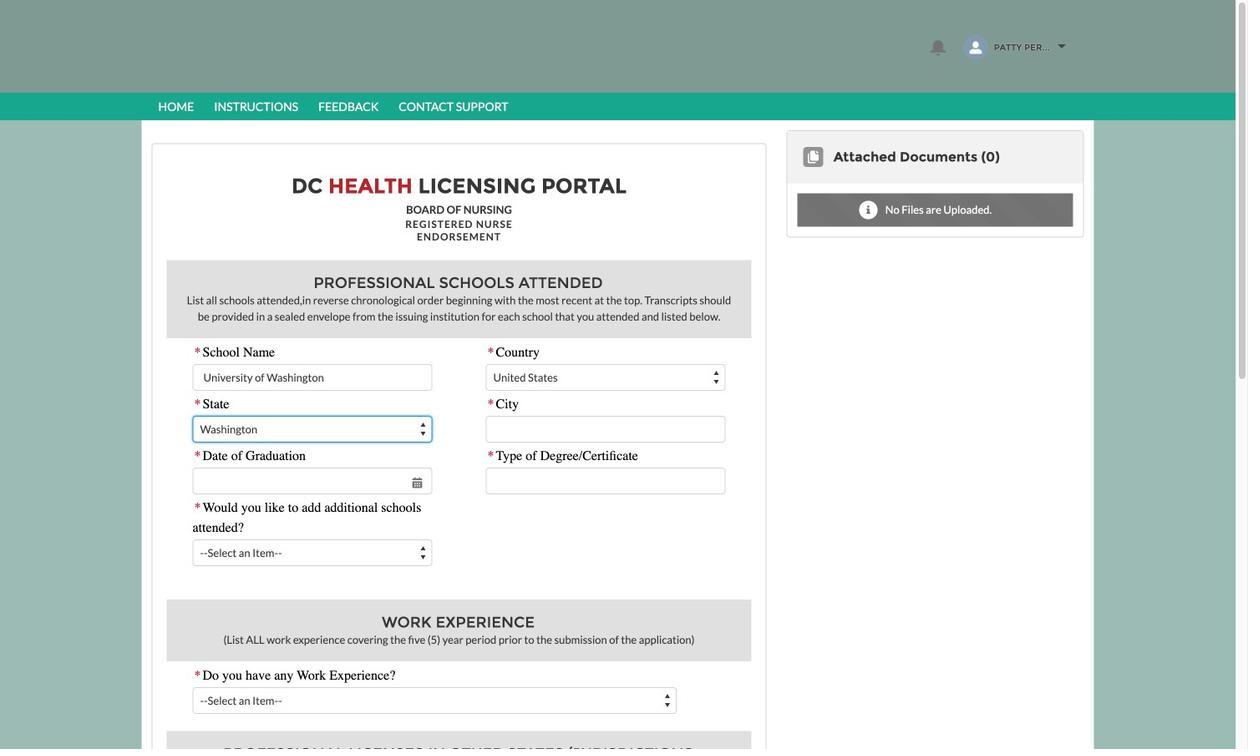 Task type: vqa. For each thing, say whether or not it's contained in the screenshot.
PATTY PERSIMMON image
yes



Task type: locate. For each thing, give the bounding box(es) containing it.
menu
[[148, 93, 1087, 120]]

group
[[193, 443, 432, 495]]

main content
[[142, 120, 1094, 749]]

None text field
[[193, 364, 432, 391], [486, 416, 726, 443], [193, 468, 432, 495], [486, 468, 726, 495], [193, 364, 432, 391], [486, 416, 726, 443], [193, 468, 432, 495], [486, 468, 726, 495]]

patty persimmon image
[[963, 35, 988, 60]]

banner
[[0, 0, 1235, 120]]



